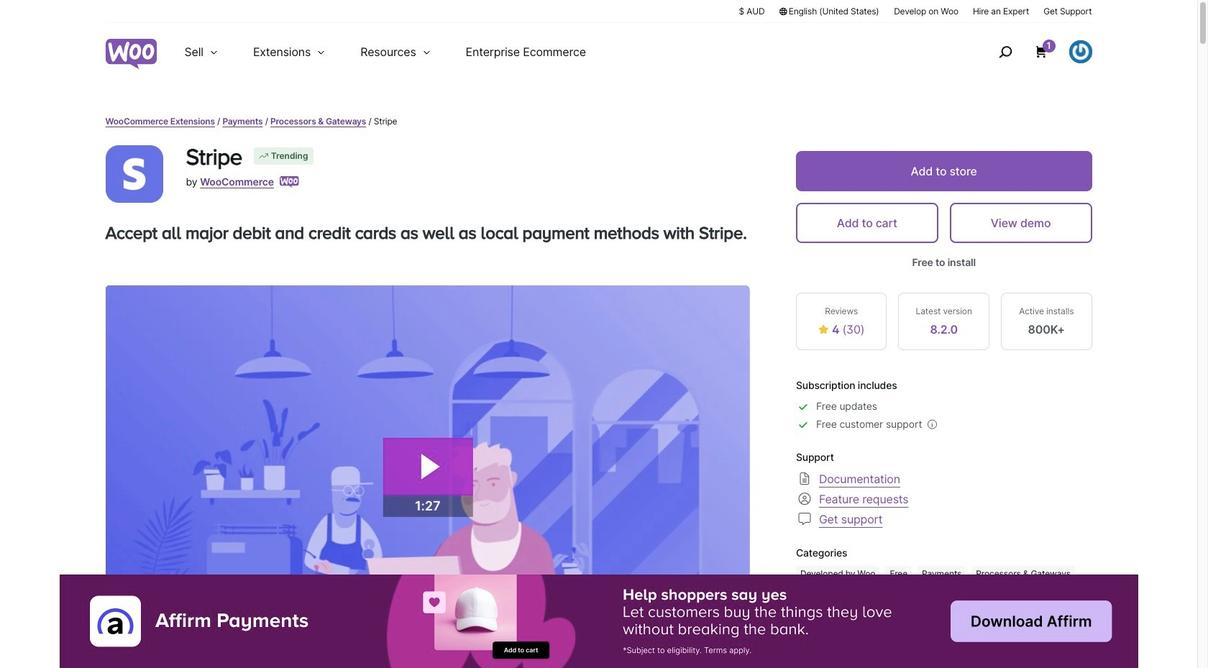 Task type: describe. For each thing, give the bounding box(es) containing it.
search image
[[994, 40, 1017, 63]]

developed by woocommerce image
[[280, 176, 299, 188]]

message image
[[797, 511, 814, 528]]

breadcrumb element
[[105, 115, 1093, 128]]



Task type: vqa. For each thing, say whether or not it's contained in the screenshot.
text field
no



Task type: locate. For each thing, give the bounding box(es) containing it.
circle user image
[[797, 490, 814, 508]]

open account menu image
[[1070, 40, 1093, 63]]

arrow trend up image
[[258, 150, 270, 162]]

product icon image
[[105, 145, 163, 203]]

file lines image
[[797, 470, 814, 488]]

service navigation menu element
[[968, 28, 1093, 75]]



